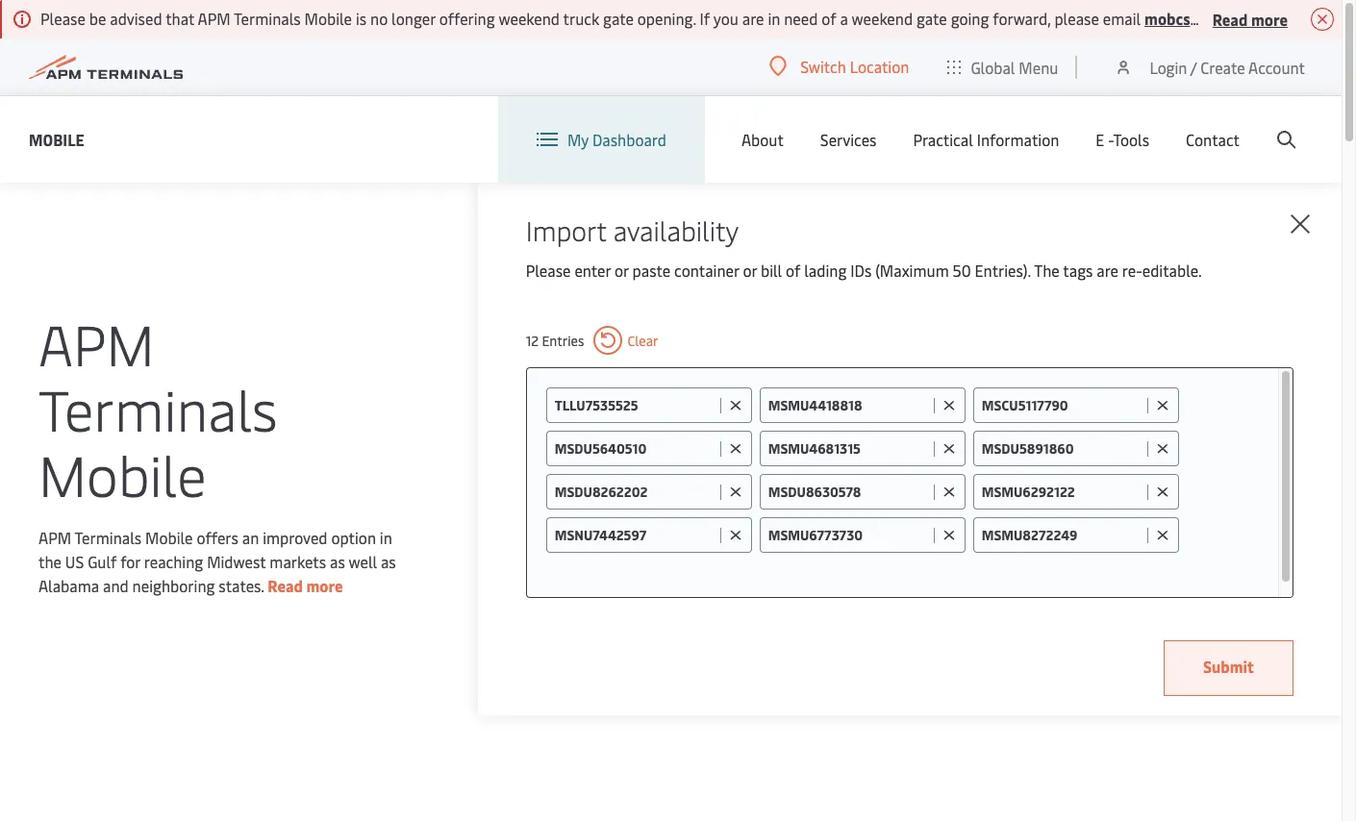 Task type: locate. For each thing, give the bounding box(es) containing it.
please for please enter or paste container or bill of lading ids (maximum 50 entries). the tags are re-editable.
[[526, 260, 571, 281]]

are
[[743, 8, 765, 29], [1097, 260, 1119, 281]]

1 vertical spatial read more
[[268, 575, 343, 596]]

0 horizontal spatial read
[[268, 575, 303, 596]]

of right bill
[[786, 260, 801, 281]]

location
[[850, 56, 910, 77]]

gulf
[[88, 551, 117, 572]]

weekend left truck
[[499, 8, 560, 29]]

read more down markets
[[268, 575, 343, 596]]

Entered ID text field
[[555, 396, 716, 415], [555, 440, 716, 458], [769, 440, 929, 458], [982, 440, 1143, 458], [769, 483, 929, 501], [555, 526, 716, 545], [769, 526, 929, 545]]

2 vertical spatial apm
[[38, 527, 71, 548]]

1 horizontal spatial read more
[[1213, 8, 1289, 29]]

states.
[[219, 575, 264, 596]]

0 vertical spatial more
[[1252, 8, 1289, 29]]

12 entries
[[526, 332, 585, 350]]

are left re-
[[1097, 260, 1119, 281]]

1 horizontal spatial more
[[1252, 8, 1289, 29]]

1 horizontal spatial or
[[743, 260, 757, 281]]

0 horizontal spatial or
[[615, 260, 629, 281]]

1 vertical spatial terminals
[[38, 370, 278, 446]]

more inside 'button'
[[1252, 8, 1289, 29]]

submit
[[1204, 656, 1255, 677]]

0 horizontal spatial please
[[40, 8, 85, 29]]

2 weekend from the left
[[852, 8, 913, 29]]

read down markets
[[268, 575, 303, 596]]

more for read more 'button'
[[1252, 8, 1289, 29]]

container
[[675, 260, 740, 281]]

apm
[[198, 8, 231, 29], [38, 305, 154, 381], [38, 527, 71, 548]]

0 horizontal spatial more
[[306, 575, 343, 596]]

mobcs@apmterminals.com
[[1145, 8, 1338, 29]]

0 vertical spatial read more
[[1213, 8, 1289, 29]]

please be advised that apm terminals mobile is no longer offering weekend truck gate opening. if you are in need of a weekend gate going forward, please email mobcs@apmterminals.com to 
[[40, 8, 1357, 29]]

1 horizontal spatial of
[[822, 8, 837, 29]]

apm for apm terminals mobile offers an improved option in the us gulf for reaching midwest markets as well as alabama and neighboring states.
[[38, 527, 71, 548]]

0 horizontal spatial weekend
[[499, 8, 560, 29]]

enter
[[575, 260, 611, 281]]

please for please be advised that apm terminals mobile is no longer offering weekend truck gate opening. if you are in need of a weekend gate going forward, please email mobcs@apmterminals.com to 
[[40, 8, 85, 29]]

more for read more link
[[306, 575, 343, 596]]

are right you
[[743, 8, 765, 29]]

1 vertical spatial read
[[268, 575, 303, 596]]

or right enter at the left top of page
[[615, 260, 629, 281]]

more
[[1252, 8, 1289, 29], [306, 575, 343, 596]]

read more button
[[1213, 7, 1289, 31]]

1 vertical spatial more
[[306, 575, 343, 596]]

read more link
[[268, 575, 343, 596]]

gate
[[603, 8, 634, 29], [917, 8, 948, 29]]

0 vertical spatial are
[[743, 8, 765, 29]]

of
[[822, 8, 837, 29], [786, 260, 801, 281]]

well
[[349, 551, 377, 572]]

1 vertical spatial of
[[786, 260, 801, 281]]

gate left going
[[917, 8, 948, 29]]

contact
[[1187, 129, 1240, 150]]

1 vertical spatial in
[[380, 527, 392, 548]]

1 horizontal spatial gate
[[917, 8, 948, 29]]

login / create account link
[[1115, 38, 1306, 95]]

my dashboard button
[[537, 96, 667, 183]]

mobile inside apm terminals mobile offers an improved option in the us gulf for reaching midwest markets as well as alabama and neighboring states.
[[145, 527, 193, 548]]

1 vertical spatial apm
[[38, 305, 154, 381]]

mobile inside the 'apm terminals mobile'
[[38, 435, 207, 511]]

alabama
[[38, 575, 99, 596]]

or
[[615, 260, 629, 281], [743, 260, 757, 281]]

apm for apm terminals mobile
[[38, 305, 154, 381]]

import
[[526, 212, 607, 248]]

1 horizontal spatial please
[[526, 260, 571, 281]]

weekend
[[499, 8, 560, 29], [852, 8, 913, 29]]

e
[[1096, 129, 1105, 150]]

submit button
[[1164, 641, 1294, 697]]

longer
[[392, 8, 436, 29]]

terminals for apm terminals mobile
[[38, 370, 278, 446]]

of left a
[[822, 8, 837, 29]]

2 gate from the left
[[917, 8, 948, 29]]

mobile
[[305, 8, 352, 29], [29, 128, 84, 150], [38, 435, 207, 511], [145, 527, 193, 548]]

read more up login / create account
[[1213, 8, 1289, 29]]

0 horizontal spatial read more
[[268, 575, 343, 596]]

1 vertical spatial please
[[526, 260, 571, 281]]

0 horizontal spatial in
[[380, 527, 392, 548]]

availability
[[614, 212, 739, 248]]

the
[[38, 551, 62, 572]]

0 vertical spatial read
[[1213, 8, 1248, 29]]

0 vertical spatial apm
[[198, 8, 231, 29]]

in left need
[[768, 8, 781, 29]]

be
[[89, 8, 106, 29]]

as
[[330, 551, 345, 572], [381, 551, 396, 572]]

gate right truck
[[603, 8, 634, 29]]

entries
[[542, 332, 585, 350]]

as right "well"
[[381, 551, 396, 572]]

weekend right a
[[852, 8, 913, 29]]

apm inside apm terminals mobile offers an improved option in the us gulf for reaching midwest markets as well as alabama and neighboring states.
[[38, 527, 71, 548]]

1 horizontal spatial read
[[1213, 8, 1248, 29]]

improved
[[263, 527, 328, 548]]

terminals inside apm terminals mobile offers an improved option in the us gulf for reaching midwest markets as well as alabama and neighboring states.
[[75, 527, 142, 548]]

read inside 'button'
[[1213, 8, 1248, 29]]

please down "import"
[[526, 260, 571, 281]]

read more
[[1213, 8, 1289, 29], [268, 575, 343, 596]]

Entered ID text field
[[769, 396, 929, 415], [982, 396, 1143, 415], [555, 483, 716, 501], [982, 483, 1143, 501], [982, 526, 1143, 545]]

0 horizontal spatial are
[[743, 8, 765, 29]]

if
[[700, 8, 710, 29]]

1 weekend from the left
[[499, 8, 560, 29]]

more up account
[[1252, 8, 1289, 29]]

please
[[40, 8, 85, 29], [526, 260, 571, 281]]

reaching
[[144, 551, 203, 572]]

read up login / create account
[[1213, 8, 1248, 29]]

switch
[[801, 56, 847, 77]]

more down markets
[[306, 575, 343, 596]]

or left bill
[[743, 260, 757, 281]]

create
[[1201, 56, 1246, 77]]

0 horizontal spatial as
[[330, 551, 345, 572]]

1 vertical spatial are
[[1097, 260, 1119, 281]]

login
[[1150, 56, 1188, 77]]

1 horizontal spatial as
[[381, 551, 396, 572]]

2 vertical spatial terminals
[[75, 527, 142, 548]]

please left 'be'
[[40, 8, 85, 29]]

in right option
[[380, 527, 392, 548]]

midwest
[[207, 551, 266, 572]]

need
[[784, 8, 818, 29]]

tags
[[1064, 260, 1094, 281]]

paste
[[633, 260, 671, 281]]

an
[[242, 527, 259, 548]]

read more for read more link
[[268, 575, 343, 596]]

apm inside the 'apm terminals mobile'
[[38, 305, 154, 381]]

0 vertical spatial please
[[40, 8, 85, 29]]

1 horizontal spatial weekend
[[852, 8, 913, 29]]

0 vertical spatial in
[[768, 8, 781, 29]]

as left "well"
[[330, 551, 345, 572]]

practical
[[914, 129, 974, 150]]

read
[[1213, 8, 1248, 29], [268, 575, 303, 596]]

clear
[[628, 332, 659, 350]]

0 horizontal spatial gate
[[603, 8, 634, 29]]

contact button
[[1187, 96, 1240, 183]]

50
[[953, 260, 972, 281]]

lading
[[805, 260, 847, 281]]

entries).
[[975, 260, 1031, 281]]

1 horizontal spatial are
[[1097, 260, 1119, 281]]



Task type: vqa. For each thing, say whether or not it's contained in the screenshot.
Los
no



Task type: describe. For each thing, give the bounding box(es) containing it.
(maximum
[[876, 260, 949, 281]]

no
[[371, 8, 388, 29]]

menu
[[1019, 56, 1059, 77]]

markets
[[270, 551, 326, 572]]

advised
[[110, 8, 162, 29]]

forward,
[[993, 8, 1051, 29]]

going
[[951, 8, 990, 29]]

you
[[714, 8, 739, 29]]

truck
[[563, 8, 600, 29]]

mobile link
[[29, 128, 84, 152]]

1 horizontal spatial in
[[768, 8, 781, 29]]

and
[[103, 575, 129, 596]]

switch location button
[[770, 56, 910, 77]]

re-
[[1123, 260, 1143, 281]]

us
[[65, 551, 84, 572]]

global menu
[[971, 56, 1059, 77]]

email
[[1104, 8, 1141, 29]]

neighboring
[[132, 575, 215, 596]]

that
[[166, 8, 194, 29]]

dashboard
[[593, 129, 667, 150]]

in inside apm terminals mobile offers an improved option in the us gulf for reaching midwest markets as well as alabama and neighboring states.
[[380, 527, 392, 548]]

2 or from the left
[[743, 260, 757, 281]]

read for read more 'button'
[[1213, 8, 1248, 29]]

practical information button
[[914, 96, 1060, 183]]

mobcs@apmterminals.com link
[[1145, 8, 1338, 29]]

information
[[977, 129, 1060, 150]]

editable.
[[1143, 260, 1203, 281]]

2 as from the left
[[381, 551, 396, 572]]

clear button
[[594, 326, 659, 355]]

my
[[568, 129, 589, 150]]

account
[[1249, 56, 1306, 77]]

0 vertical spatial of
[[822, 8, 837, 29]]

services button
[[821, 96, 877, 183]]

0 horizontal spatial of
[[786, 260, 801, 281]]

practical information
[[914, 129, 1060, 150]]

12
[[526, 332, 539, 350]]

please enter or paste container or bill of lading ids (maximum 50 entries). the tags are re-editable.
[[526, 260, 1203, 281]]

1 as from the left
[[330, 551, 345, 572]]

for
[[120, 551, 140, 572]]

0 vertical spatial terminals
[[234, 8, 301, 29]]

e -tools button
[[1096, 96, 1150, 183]]

tools
[[1114, 129, 1150, 150]]

read more for read more 'button'
[[1213, 8, 1289, 29]]

offering
[[439, 8, 495, 29]]

close alert image
[[1312, 8, 1335, 31]]

-
[[1109, 129, 1114, 150]]

global menu button
[[929, 38, 1078, 96]]

about
[[742, 129, 784, 150]]

is
[[356, 8, 367, 29]]

to
[[1341, 8, 1356, 29]]

please
[[1055, 8, 1100, 29]]

a
[[841, 8, 849, 29]]

1 or from the left
[[615, 260, 629, 281]]

the
[[1035, 260, 1060, 281]]

my dashboard
[[568, 129, 667, 150]]

read for read more link
[[268, 575, 303, 596]]

global
[[971, 56, 1016, 77]]

apm terminals mobile offers an improved option in the us gulf for reaching midwest markets as well as alabama and neighboring states.
[[38, 527, 396, 596]]

offers
[[197, 527, 239, 548]]

apm terminals mobile
[[38, 305, 278, 511]]

/
[[1191, 56, 1197, 77]]

option
[[331, 527, 376, 548]]

login / create account
[[1150, 56, 1306, 77]]

bill
[[761, 260, 782, 281]]

services
[[821, 129, 877, 150]]

e -tools
[[1096, 129, 1150, 150]]

switch location
[[801, 56, 910, 77]]

ids
[[851, 260, 872, 281]]

opening.
[[638, 8, 696, 29]]

1 gate from the left
[[603, 8, 634, 29]]

import availability
[[526, 212, 739, 248]]

about button
[[742, 96, 784, 183]]

mobile secondary image
[[42, 490, 379, 779]]

terminals for apm terminals mobile offers an improved option in the us gulf for reaching midwest markets as well as alabama and neighboring states.
[[75, 527, 142, 548]]



